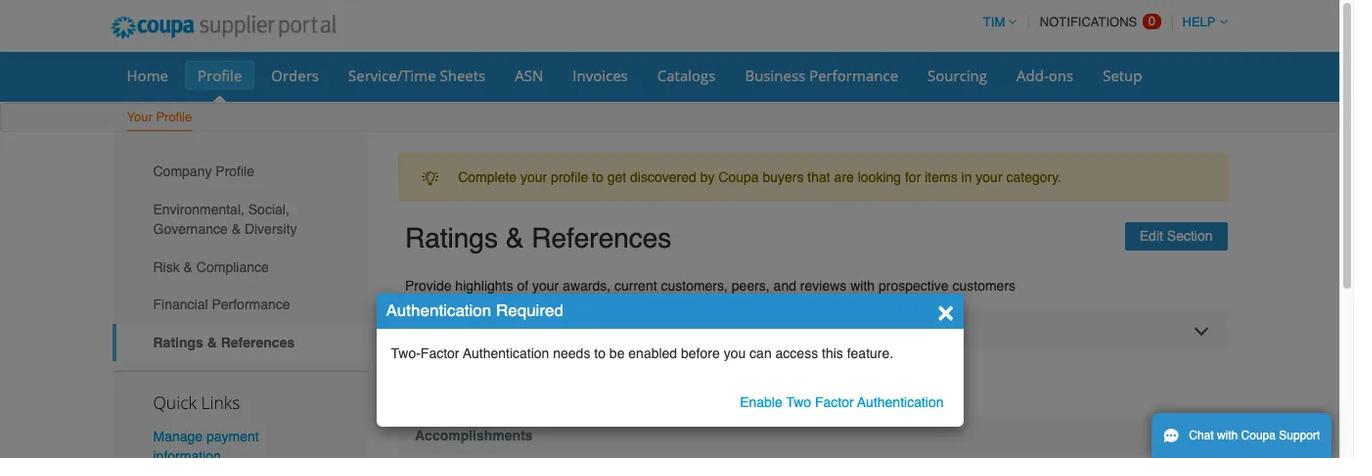 Task type: describe. For each thing, give the bounding box(es) containing it.
by
[[701, 170, 715, 185]]

your profile link
[[126, 106, 193, 131]]

0 vertical spatial with
[[851, 278, 875, 294]]

0 vertical spatial authentication
[[386, 301, 492, 320]]

environmental, social, governance & diversity
[[153, 202, 297, 237]]

enabled
[[629, 346, 678, 361]]

chat
[[1190, 429, 1214, 442]]

diversity
[[245, 221, 297, 237]]

needs
[[553, 346, 591, 361]]

1 horizontal spatial ratings & references
[[405, 223, 672, 254]]

home link
[[114, 61, 181, 90]]

looking
[[858, 170, 902, 185]]

performance for business performance
[[810, 66, 899, 85]]

& up of
[[506, 223, 524, 254]]

1 vertical spatial authentication
[[463, 346, 550, 361]]

environmental, social, governance & diversity link
[[112, 191, 369, 248]]

current customers button
[[398, 309, 1228, 348]]

2 vertical spatial authentication
[[858, 394, 944, 410]]

0 vertical spatial profile
[[198, 66, 242, 85]]

service/time
[[349, 66, 436, 85]]

coupa inside chat with coupa support button
[[1242, 429, 1276, 442]]

chat with coupa support
[[1190, 429, 1321, 442]]

coupa inside the complete your profile to get discovered by coupa buyers that are looking for items in your category. alert
[[719, 170, 759, 185]]

get
[[608, 170, 627, 185]]

links
[[201, 390, 240, 414]]

accomplishments heading
[[398, 416, 1228, 455]]

and
[[774, 278, 797, 294]]

quick links
[[153, 390, 240, 414]]

two-factor authentication needs to be enabled before you can access this feature.
[[391, 346, 894, 361]]

provide
[[405, 278, 452, 294]]

× button
[[938, 295, 954, 326]]

your right of
[[532, 278, 559, 294]]

current customers heading
[[398, 309, 1228, 348]]

orders
[[271, 66, 319, 85]]

peers,
[[732, 278, 770, 294]]

you
[[724, 346, 746, 361]]

setup
[[1103, 66, 1143, 85]]

are
[[835, 170, 854, 185]]

business
[[745, 66, 806, 85]]

financial performance
[[153, 297, 290, 313]]

asn
[[515, 66, 544, 85]]

your left profile
[[521, 170, 547, 185]]

enable
[[740, 394, 783, 410]]

1 horizontal spatial references
[[532, 223, 672, 254]]

1 vertical spatial to
[[594, 346, 606, 361]]

payment
[[207, 428, 259, 444]]

authentication required
[[386, 301, 564, 320]]

complete your profile to get discovered by coupa buyers that are looking for items in your category.
[[458, 170, 1062, 185]]

enable two factor authentication
[[740, 394, 944, 410]]

business performance
[[745, 66, 899, 85]]

current
[[615, 278, 657, 294]]

service/time sheets
[[349, 66, 486, 85]]

financial performance link
[[112, 286, 369, 324]]

company profile
[[153, 164, 255, 179]]

ons
[[1049, 66, 1074, 85]]

category.
[[1007, 170, 1062, 185]]

highlights
[[456, 278, 513, 294]]

performance for financial performance
[[212, 297, 290, 313]]

to inside alert
[[592, 170, 604, 185]]

for
[[905, 170, 921, 185]]

two-
[[391, 346, 421, 361]]

sourcing link
[[915, 61, 1000, 90]]

access
[[776, 346, 818, 361]]

current customers
[[415, 321, 540, 337]]

this
[[822, 346, 844, 361]]

your profile
[[127, 110, 192, 124]]

add-ons
[[1017, 66, 1074, 85]]

catalogs
[[658, 66, 716, 85]]

your
[[127, 110, 152, 124]]

social,
[[248, 202, 290, 217]]

setup link
[[1091, 61, 1156, 90]]

1 horizontal spatial factor
[[815, 394, 854, 410]]

section
[[1168, 228, 1213, 244]]

manage
[[153, 428, 203, 444]]

complete your profile to get discovered by coupa buyers that are looking for items in your category. alert
[[398, 153, 1228, 202]]

references inside 'link'
[[221, 335, 295, 350]]

with inside button
[[1218, 429, 1239, 442]]

support
[[1280, 429, 1321, 442]]



Task type: locate. For each thing, give the bounding box(es) containing it.
& left diversity
[[232, 221, 241, 237]]

coupa
[[719, 170, 759, 185], [1242, 429, 1276, 442]]

0 horizontal spatial ratings & references
[[153, 335, 295, 350]]

ratings up provide
[[405, 223, 498, 254]]

chat with coupa support button
[[1152, 413, 1333, 458]]

ratings & references up of
[[405, 223, 672, 254]]

×
[[938, 295, 954, 326]]

ratings inside 'link'
[[153, 335, 203, 350]]

profile
[[198, 66, 242, 85], [156, 110, 192, 124], [216, 164, 255, 179]]

catalogs link
[[645, 61, 729, 90]]

1 vertical spatial references
[[221, 335, 295, 350]]

0 horizontal spatial performance
[[212, 297, 290, 313]]

factor right two
[[815, 394, 854, 410]]

service/time sheets link
[[336, 61, 499, 90]]

invoices
[[573, 66, 628, 85]]

& down financial performance
[[207, 335, 217, 350]]

performance down risk & compliance link
[[212, 297, 290, 313]]

0 vertical spatial performance
[[810, 66, 899, 85]]

sourcing
[[928, 66, 988, 85]]

awards,
[[563, 278, 611, 294]]

& inside the environmental, social, governance & diversity
[[232, 221, 241, 237]]

profile for company profile
[[216, 164, 255, 179]]

1 horizontal spatial coupa
[[1242, 429, 1276, 442]]

ratings
[[405, 223, 498, 254], [153, 335, 203, 350]]

manage payment information link
[[153, 428, 259, 458]]

required
[[496, 301, 564, 320]]

with right the chat
[[1218, 429, 1239, 442]]

discovered
[[630, 170, 697, 185]]

compliance
[[197, 259, 269, 275]]

factor down current
[[421, 346, 460, 361]]

0 horizontal spatial references
[[221, 335, 295, 350]]

authentication up current
[[386, 301, 492, 320]]

sheets
[[440, 66, 486, 85]]

that
[[808, 170, 831, 185]]

to
[[592, 170, 604, 185], [594, 346, 606, 361]]

environmental,
[[153, 202, 245, 217]]

&
[[232, 221, 241, 237], [506, 223, 524, 254], [184, 259, 193, 275], [207, 335, 217, 350]]

with right reviews
[[851, 278, 875, 294]]

ratings down 'financial'
[[153, 335, 203, 350]]

before
[[681, 346, 720, 361]]

0 horizontal spatial ratings
[[153, 335, 203, 350]]

risk & compliance
[[153, 259, 269, 275]]

0 vertical spatial ratings
[[405, 223, 498, 254]]

home
[[127, 66, 168, 85]]

authentication down customers
[[463, 346, 550, 361]]

customers
[[953, 278, 1016, 294]]

add-ons link
[[1004, 61, 1087, 90]]

authentication
[[386, 301, 492, 320], [463, 346, 550, 361], [858, 394, 944, 410]]

add-
[[1017, 66, 1049, 85]]

complete
[[458, 170, 517, 185]]

1 vertical spatial ratings
[[153, 335, 203, 350]]

coupa left support
[[1242, 429, 1276, 442]]

0 horizontal spatial coupa
[[719, 170, 759, 185]]

1 vertical spatial coupa
[[1242, 429, 1276, 442]]

to left the be in the bottom left of the page
[[594, 346, 606, 361]]

0 vertical spatial to
[[592, 170, 604, 185]]

with
[[851, 278, 875, 294], [1218, 429, 1239, 442]]

profile link
[[185, 61, 255, 90]]

company profile link
[[112, 153, 369, 191]]

can
[[750, 346, 772, 361]]

performance right "business"
[[810, 66, 899, 85]]

current
[[415, 321, 465, 337]]

customers
[[468, 321, 540, 337]]

edit
[[1140, 228, 1164, 244]]

0 vertical spatial ratings & references
[[405, 223, 672, 254]]

reviews
[[801, 278, 847, 294]]

edit section
[[1140, 228, 1213, 244]]

governance
[[153, 221, 228, 237]]

feature.
[[847, 346, 894, 361]]

1 horizontal spatial ratings
[[405, 223, 498, 254]]

profile
[[551, 170, 589, 185]]

quick
[[153, 390, 197, 414]]

coupa supplier portal image
[[97, 3, 350, 52]]

performance
[[810, 66, 899, 85], [212, 297, 290, 313]]

two
[[787, 394, 812, 410]]

profile for your profile
[[156, 110, 192, 124]]

& right risk on the bottom of the page
[[184, 259, 193, 275]]

business performance link
[[733, 61, 911, 90]]

invoices link
[[560, 61, 641, 90]]

coupa right by
[[719, 170, 759, 185]]

items
[[925, 170, 958, 185]]

references up awards,
[[532, 223, 672, 254]]

orders link
[[259, 61, 332, 90]]

company
[[153, 164, 212, 179]]

your
[[521, 170, 547, 185], [976, 170, 1003, 185], [532, 278, 559, 294]]

1 vertical spatial ratings & references
[[153, 335, 295, 350]]

information
[[153, 448, 221, 458]]

accomplishments button
[[398, 416, 1228, 455]]

of
[[517, 278, 529, 294]]

profile down coupa supplier portal image
[[198, 66, 242, 85]]

0 horizontal spatial factor
[[421, 346, 460, 361]]

profile up environmental, social, governance & diversity link
[[216, 164, 255, 179]]

in
[[962, 170, 972, 185]]

0 vertical spatial factor
[[421, 346, 460, 361]]

be
[[610, 346, 625, 361]]

manage payment information
[[153, 428, 259, 458]]

customers,
[[661, 278, 728, 294]]

0 vertical spatial references
[[532, 223, 672, 254]]

your right in
[[976, 170, 1003, 185]]

0 vertical spatial coupa
[[719, 170, 759, 185]]

ratings & references inside 'link'
[[153, 335, 295, 350]]

1 horizontal spatial performance
[[810, 66, 899, 85]]

1 vertical spatial with
[[1218, 429, 1239, 442]]

ratings & references down financial performance
[[153, 335, 295, 350]]

authentication down the feature.
[[858, 394, 944, 410]]

risk & compliance link
[[112, 248, 369, 286]]

1 vertical spatial performance
[[212, 297, 290, 313]]

1 vertical spatial factor
[[815, 394, 854, 410]]

ratings & references link
[[112, 324, 369, 361]]

1 horizontal spatial with
[[1218, 429, 1239, 442]]

1 vertical spatial profile
[[156, 110, 192, 124]]

financial
[[153, 297, 208, 313]]

prospective
[[879, 278, 949, 294]]

references down financial performance link
[[221, 335, 295, 350]]

profile right your
[[156, 110, 192, 124]]

asn link
[[502, 61, 556, 90]]

risk
[[153, 259, 180, 275]]

to left get
[[592, 170, 604, 185]]

performance inside financial performance link
[[212, 297, 290, 313]]

edit section link
[[1126, 223, 1228, 251]]

buyers
[[763, 170, 804, 185]]

2 vertical spatial profile
[[216, 164, 255, 179]]

0 horizontal spatial with
[[851, 278, 875, 294]]

performance inside business performance link
[[810, 66, 899, 85]]

& inside 'link'
[[207, 335, 217, 350]]

references
[[532, 223, 672, 254], [221, 335, 295, 350]]



Task type: vqa. For each thing, say whether or not it's contained in the screenshot.
Profile
yes



